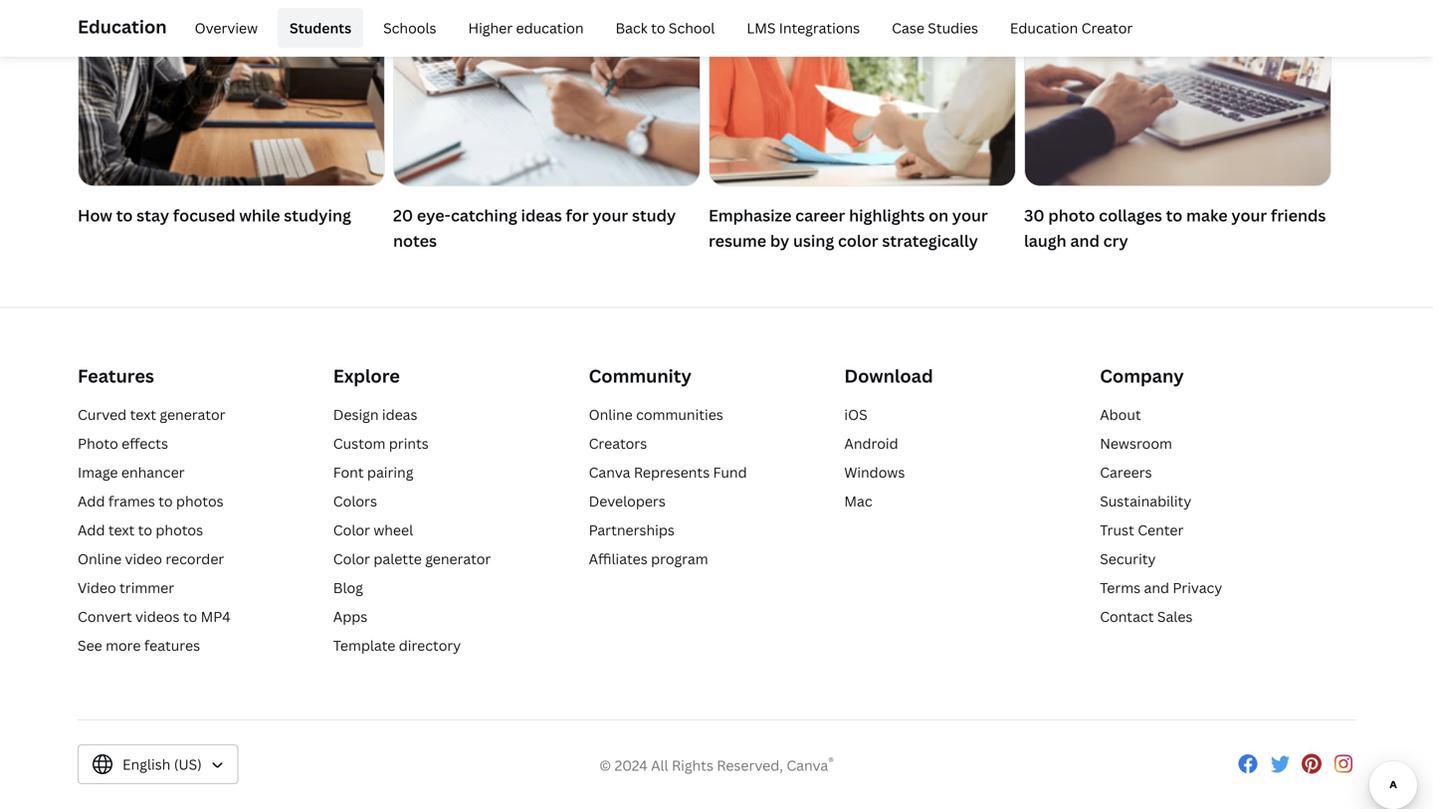 Task type: vqa. For each thing, say whether or not it's contained in the screenshot.
Terms
yes



Task type: describe. For each thing, give the bounding box(es) containing it.
students
[[290, 18, 352, 37]]

while
[[239, 204, 280, 226]]

colors link
[[333, 492, 377, 511]]

explore
[[333, 364, 400, 388]]

english
[[122, 755, 171, 774]]

creator
[[1082, 18, 1134, 37]]

security link
[[1101, 550, 1157, 568]]

education for education
[[78, 14, 167, 39]]

online communities link
[[589, 405, 724, 424]]

1 vertical spatial text
[[108, 521, 135, 540]]

online inside curved text generator photo effects image enhancer add frames to photos add text to photos online video recorder video trimmer convert videos to mp4 see more features
[[78, 550, 122, 568]]

30 photo collages to make your friends laugh and cry
[[1025, 204, 1327, 251]]

color
[[838, 230, 879, 251]]

2 color from the top
[[333, 550, 370, 568]]

to inside back to school 'link'
[[651, 18, 666, 37]]

careers
[[1101, 463, 1153, 482]]

apps
[[333, 607, 368, 626]]

blog link
[[333, 578, 363, 597]]

windows link
[[845, 463, 906, 482]]

catching
[[451, 204, 518, 226]]

back to school
[[616, 18, 715, 37]]

make
[[1187, 204, 1228, 226]]

school
[[669, 18, 715, 37]]

see more features link
[[78, 636, 200, 655]]

features
[[144, 636, 200, 655]]

sustainability link
[[1101, 492, 1192, 511]]

terms
[[1101, 578, 1141, 597]]

0 vertical spatial text
[[130, 405, 156, 424]]

add frames to photos link
[[78, 492, 224, 511]]

©
[[600, 756, 612, 775]]

20 eye-catching ideas for your study notes link
[[393, 0, 701, 257]]

android link
[[845, 434, 899, 453]]

custom prints link
[[333, 434, 429, 453]]

frames
[[108, 492, 155, 511]]

about link
[[1101, 405, 1142, 424]]

canva inside "© 2024 all rights reserved, canva ®"
[[787, 756, 829, 775]]

communities
[[636, 405, 724, 424]]

photo
[[1049, 204, 1096, 226]]

pairing
[[367, 463, 414, 482]]

newsroom link
[[1101, 434, 1173, 453]]

video
[[78, 578, 116, 597]]

mac link
[[845, 492, 873, 511]]

higher
[[469, 18, 513, 37]]

program
[[651, 550, 709, 568]]

privacy
[[1173, 578, 1223, 597]]

friends
[[1272, 204, 1327, 226]]

apps link
[[333, 607, 368, 626]]

company
[[1101, 364, 1185, 388]]

using
[[794, 230, 835, 251]]

higher education
[[469, 18, 584, 37]]

integrations
[[779, 18, 861, 37]]

schools link
[[372, 8, 449, 48]]

overview link
[[183, 8, 270, 48]]

cry
[[1104, 230, 1129, 251]]

font pairing link
[[333, 463, 414, 482]]

ios
[[845, 405, 868, 424]]

design
[[333, 405, 379, 424]]

career
[[796, 204, 846, 226]]

newsroom
[[1101, 434, 1173, 453]]

20
[[393, 204, 413, 226]]

ideas inside 20 eye-catching ideas for your study notes
[[521, 204, 562, 226]]

convert videos to mp4 link
[[78, 607, 231, 626]]

by
[[771, 230, 790, 251]]

font
[[333, 463, 364, 482]]

ideas inside design ideas custom prints font pairing colors color wheel color palette generator blog apps template directory
[[382, 405, 418, 424]]

career highlights on resume blog cover image
[[710, 0, 1016, 185]]

online video recorder link
[[78, 550, 224, 568]]

video trimmer link
[[78, 578, 174, 597]]

see
[[78, 636, 102, 655]]

30
[[1025, 204, 1045, 226]]

terms and privacy link
[[1101, 578, 1223, 597]]

image enhancer link
[[78, 463, 185, 482]]

template
[[333, 636, 396, 655]]

about
[[1101, 405, 1142, 424]]

menu bar containing overview
[[175, 8, 1145, 48]]

windows
[[845, 463, 906, 482]]

trust center link
[[1101, 521, 1184, 540]]

photo effects link
[[78, 434, 168, 453]]

education creator
[[1011, 18, 1134, 37]]

2024
[[615, 756, 648, 775]]



Task type: locate. For each thing, give the bounding box(es) containing it.
0 horizontal spatial canva
[[589, 463, 631, 482]]

2 your from the left
[[953, 204, 989, 226]]

0 vertical spatial photos
[[176, 492, 224, 511]]

affiliates
[[589, 550, 648, 568]]

text up effects
[[130, 405, 156, 424]]

fund
[[714, 463, 747, 482]]

to left mp4
[[183, 607, 197, 626]]

photo collages blog cover image
[[1026, 0, 1331, 185]]

studying
[[284, 204, 351, 226]]

download
[[845, 364, 934, 388]]

0 horizontal spatial education
[[78, 14, 167, 39]]

education
[[516, 18, 584, 37]]

0 vertical spatial color
[[333, 521, 370, 540]]

represents
[[634, 463, 710, 482]]

video
[[125, 550, 162, 568]]

generator up effects
[[160, 405, 226, 424]]

canva
[[589, 463, 631, 482], [787, 756, 829, 775]]

your right on
[[953, 204, 989, 226]]

English (US) button
[[78, 745, 239, 785]]

1 vertical spatial ideas
[[382, 405, 418, 424]]

emphasize
[[709, 204, 792, 226]]

lms
[[747, 18, 776, 37]]

study
[[632, 204, 676, 226]]

effects
[[122, 434, 168, 453]]

videos
[[135, 607, 180, 626]]

lms integrations link
[[735, 8, 872, 48]]

mp4
[[201, 607, 231, 626]]

1 vertical spatial color
[[333, 550, 370, 568]]

(us)
[[174, 755, 202, 774]]

photo
[[78, 434, 118, 453]]

ideas for study notes blog cover image
[[394, 0, 700, 185]]

0 horizontal spatial online
[[78, 550, 122, 568]]

0 horizontal spatial generator
[[160, 405, 226, 424]]

and for laugh
[[1071, 230, 1100, 251]]

0 vertical spatial online
[[589, 405, 633, 424]]

ios link
[[845, 405, 868, 424]]

trimmer
[[120, 578, 174, 597]]

1 vertical spatial canva
[[787, 756, 829, 775]]

english (us)
[[122, 755, 202, 774]]

and inside about newsroom careers sustainability trust center security terms and privacy contact sales
[[1145, 578, 1170, 597]]

color down colors
[[333, 521, 370, 540]]

stay focused while studying blog cover image
[[79, 0, 384, 185]]

0 horizontal spatial your
[[593, 204, 629, 226]]

0 vertical spatial canva
[[589, 463, 631, 482]]

online up creators 'link'
[[589, 405, 633, 424]]

and inside 30 photo collages to make your friends laugh and cry
[[1071, 230, 1100, 251]]

1 your from the left
[[593, 204, 629, 226]]

curved text generator photo effects image enhancer add frames to photos add text to photos online video recorder video trimmer convert videos to mp4 see more features
[[78, 405, 231, 655]]

online communities creators canva represents fund developers partnerships affiliates program
[[589, 405, 747, 568]]

students link
[[278, 8, 364, 48]]

canva right reserved,
[[787, 756, 829, 775]]

template directory link
[[333, 636, 461, 655]]

to up video
[[138, 521, 152, 540]]

developers
[[589, 492, 666, 511]]

3 your from the left
[[1232, 204, 1268, 226]]

canva down creators 'link'
[[589, 463, 631, 482]]

1 horizontal spatial online
[[589, 405, 633, 424]]

your for 30 photo collages to make your friends laugh and cry
[[1232, 204, 1268, 226]]

colors
[[333, 492, 377, 511]]

back
[[616, 18, 648, 37]]

resume
[[709, 230, 767, 251]]

to inside 30 photo collages to make your friends laugh and cry
[[1167, 204, 1183, 226]]

color
[[333, 521, 370, 540], [333, 550, 370, 568]]

to inside the how to stay focused while studying link
[[116, 204, 133, 226]]

photos down enhancer
[[176, 492, 224, 511]]

for
[[566, 204, 589, 226]]

1 add from the top
[[78, 492, 105, 511]]

curved text generator link
[[78, 405, 226, 424]]

trust
[[1101, 521, 1135, 540]]

developers link
[[589, 492, 666, 511]]

1 horizontal spatial education
[[1011, 18, 1079, 37]]

more
[[106, 636, 141, 655]]

about newsroom careers sustainability trust center security terms and privacy contact sales
[[1101, 405, 1223, 626]]

1 vertical spatial online
[[78, 550, 122, 568]]

generator right palette
[[425, 550, 491, 568]]

mac
[[845, 492, 873, 511]]

add
[[78, 492, 105, 511], [78, 521, 105, 540]]

generator inside curved text generator photo effects image enhancer add frames to photos add text to photos online video recorder video trimmer convert videos to mp4 see more features
[[160, 405, 226, 424]]

and down photo
[[1071, 230, 1100, 251]]

0 vertical spatial ideas
[[521, 204, 562, 226]]

add down image
[[78, 492, 105, 511]]

lms integrations
[[747, 18, 861, 37]]

stay
[[137, 204, 169, 226]]

partnerships
[[589, 521, 675, 540]]

how
[[78, 204, 113, 226]]

30 photo collages to make your friends laugh and cry link
[[1025, 0, 1332, 257]]

1 horizontal spatial your
[[953, 204, 989, 226]]

color wheel link
[[333, 521, 413, 540]]

1 color from the top
[[333, 521, 370, 540]]

enhancer
[[121, 463, 185, 482]]

rights
[[672, 756, 714, 775]]

center
[[1138, 521, 1184, 540]]

1 horizontal spatial generator
[[425, 550, 491, 568]]

text down frames
[[108, 521, 135, 540]]

wheel
[[374, 521, 413, 540]]

your right the for
[[593, 204, 629, 226]]

0 horizontal spatial and
[[1071, 230, 1100, 251]]

photos
[[176, 492, 224, 511], [156, 521, 203, 540]]

1 vertical spatial and
[[1145, 578, 1170, 597]]

your inside 20 eye-catching ideas for your study notes
[[593, 204, 629, 226]]

overview
[[195, 18, 258, 37]]

laugh
[[1025, 230, 1067, 251]]

generator inside design ideas custom prints font pairing colors color wheel color palette generator blog apps template directory
[[425, 550, 491, 568]]

1 vertical spatial photos
[[156, 521, 203, 540]]

to down enhancer
[[159, 492, 173, 511]]

collages
[[1100, 204, 1163, 226]]

ideas
[[521, 204, 562, 226], [382, 405, 418, 424]]

and
[[1071, 230, 1100, 251], [1145, 578, 1170, 597]]

your inside 30 photo collages to make your friends laugh and cry
[[1232, 204, 1268, 226]]

recorder
[[166, 550, 224, 568]]

0 vertical spatial and
[[1071, 230, 1100, 251]]

to left stay
[[116, 204, 133, 226]]

photos up recorder
[[156, 521, 203, 540]]

online inside online communities creators canva represents fund developers partnerships affiliates program
[[589, 405, 633, 424]]

text
[[130, 405, 156, 424], [108, 521, 135, 540]]

your inside emphasize career highlights on your resume by using color strategically
[[953, 204, 989, 226]]

case studies
[[892, 18, 979, 37]]

© 2024 all rights reserved, canva ®
[[600, 754, 834, 775]]

0 horizontal spatial ideas
[[382, 405, 418, 424]]

convert
[[78, 607, 132, 626]]

education for education creator
[[1011, 18, 1079, 37]]

online up video
[[78, 550, 122, 568]]

focused
[[173, 204, 236, 226]]

education creator link
[[999, 8, 1145, 48]]

2 add from the top
[[78, 521, 105, 540]]

0 vertical spatial generator
[[160, 405, 226, 424]]

eye-
[[417, 204, 451, 226]]

design ideas link
[[333, 405, 418, 424]]

higher education link
[[457, 8, 596, 48]]

to right back
[[651, 18, 666, 37]]

ideas left the for
[[521, 204, 562, 226]]

add up video
[[78, 521, 105, 540]]

ios android windows mac
[[845, 405, 906, 511]]

canva inside online communities creators canva represents fund developers partnerships affiliates program
[[589, 463, 631, 482]]

color palette generator link
[[333, 550, 491, 568]]

®
[[829, 754, 834, 770]]

strategically
[[883, 230, 979, 251]]

palette
[[374, 550, 422, 568]]

creators link
[[589, 434, 647, 453]]

your for 20 eye-catching ideas for your study notes
[[593, 204, 629, 226]]

sales
[[1158, 607, 1193, 626]]

0 vertical spatial add
[[78, 492, 105, 511]]

and up the contact sales link
[[1145, 578, 1170, 597]]

how to stay focused while studying link
[[78, 0, 385, 232]]

ideas up prints at bottom left
[[382, 405, 418, 424]]

to left make
[[1167, 204, 1183, 226]]

blog
[[333, 578, 363, 597]]

partnerships link
[[589, 521, 675, 540]]

1 horizontal spatial ideas
[[521, 204, 562, 226]]

color up blog link at the left bottom of page
[[333, 550, 370, 568]]

2 horizontal spatial your
[[1232, 204, 1268, 226]]

your right make
[[1232, 204, 1268, 226]]

creators
[[589, 434, 647, 453]]

1 horizontal spatial and
[[1145, 578, 1170, 597]]

1 vertical spatial generator
[[425, 550, 491, 568]]

and for terms
[[1145, 578, 1170, 597]]

menu bar
[[175, 8, 1145, 48]]

reserved,
[[717, 756, 784, 775]]

1 horizontal spatial canva
[[787, 756, 829, 775]]

back to school link
[[604, 8, 727, 48]]

features
[[78, 364, 154, 388]]

1 vertical spatial add
[[78, 521, 105, 540]]

your
[[593, 204, 629, 226], [953, 204, 989, 226], [1232, 204, 1268, 226]]



